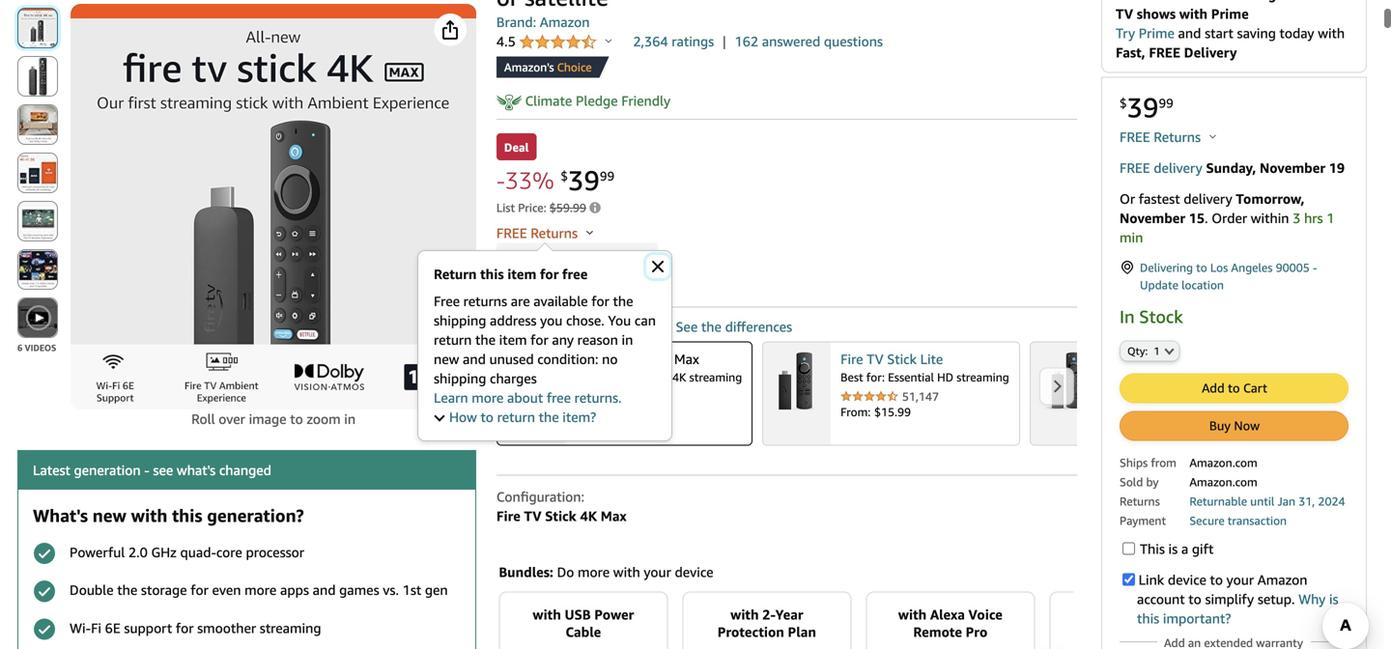 Task type: locate. For each thing, give the bounding box(es) containing it.
all-new amazon fire tv stick 4k max streaming device, supports wi-fi 6e, free &amp; live tv without cable or satellite image
[[71, 4, 477, 410]]

fire down reason
[[575, 351, 598, 367]]

with inside with 2-year protection plan
[[731, 607, 759, 623]]

see the differences link
[[676, 319, 793, 335]]

storage
[[141, 583, 187, 599]]

0 vertical spatial return
[[434, 332, 472, 348]]

0 vertical spatial in
[[639, 252, 651, 268]]

item down address
[[499, 332, 527, 348]]

0 horizontal spatial 4k
[[580, 509, 598, 524]]

to left zoom
[[290, 411, 303, 427]]

buy now
[[1210, 418, 1261, 433]]

0 vertical spatial $
[[1120, 96, 1128, 111]]

for up chose.
[[592, 293, 610, 309]]

- up list
[[497, 166, 506, 194]]

2-
[[763, 607, 776, 623]]

0 vertical spatial powerful
[[622, 371, 670, 384]]

1 horizontal spatial more
[[472, 390, 504, 406]]

4k down see
[[673, 371, 687, 384]]

shipping up learn
[[434, 371, 487, 387]]

now
[[1235, 418, 1261, 433]]

best
[[575, 371, 598, 384], [841, 371, 864, 384]]

fire inside the fire tv stick lite best for: essential hd streaming
[[841, 351, 864, 367]]

what's
[[33, 506, 88, 526]]

1 vertical spatial 1
[[1154, 345, 1161, 357]]

is left a at the right bottom of page
[[1169, 541, 1179, 557]]

tv inside the fire tv stick lite best for: essential hd streaming
[[867, 351, 884, 367]]

4k down configuration:
[[580, 509, 598, 524]]

max inside configuration: fire tv stick 4k max
[[601, 509, 627, 524]]

0 horizontal spatial new
[[93, 506, 127, 526]]

for: down no
[[601, 371, 619, 384]]

stick inside the fire tv stick lite best for: essential hd streaming
[[888, 351, 917, 367]]

streaming
[[545, 319, 612, 335]]

tv up from: $15.99
[[867, 351, 884, 367]]

1 horizontal spatial new
[[434, 351, 460, 367]]

0 horizontal spatial more
[[245, 583, 277, 599]]

0 horizontal spatial your
[[644, 564, 672, 580]]

from: $15.99
[[841, 405, 912, 419]]

1 horizontal spatial from:
[[841, 405, 871, 419]]

$ up $59.99
[[561, 169, 568, 184]]

image
[[249, 411, 287, 427]]

1 horizontal spatial 99
[[1159, 96, 1174, 111]]

free returns button down list price: $59.99
[[497, 224, 594, 243]]

max down see
[[675, 351, 700, 367]]

delivery up or fastest delivery on the right top
[[1154, 160, 1203, 176]]

return this item for free
[[434, 266, 588, 282]]

2 horizontal spatial -
[[1314, 261, 1318, 274]]

1 vertical spatial is
[[1330, 591, 1339, 607]]

tv down reason
[[601, 351, 618, 367]]

your inside link device to your amazon account   to simplify setup.
[[1227, 572, 1255, 588]]

link device to your amazon account   to simplify setup.
[[1138, 572, 1308, 607]]

best up returns.
[[575, 371, 598, 384]]

streaming
[[690, 371, 743, 384], [957, 371, 1010, 384], [260, 621, 321, 636]]

1 vertical spatial free returns
[[497, 225, 582, 241]]

1 horizontal spatial november
[[1260, 160, 1326, 176]]

free down prime
[[1150, 44, 1181, 60]]

essential
[[888, 371, 935, 384]]

fire down are
[[497, 319, 521, 335]]

0 vertical spatial popover image
[[606, 38, 612, 43]]

fi
[[91, 621, 101, 636]]

1 vertical spatial in
[[344, 411, 356, 427]]

with left usb
[[533, 607, 561, 623]]

more left apps
[[245, 583, 277, 599]]

0 vertical spatial item
[[508, 266, 537, 282]]

for up available
[[540, 266, 559, 282]]

1 horizontal spatial device
[[1169, 572, 1207, 588]]

1 shipping from the top
[[434, 313, 487, 329]]

transaction
[[1228, 514, 1288, 528]]

0 vertical spatial new
[[434, 351, 460, 367]]

$ down fast,
[[1120, 96, 1128, 111]]

$15.99
[[875, 405, 912, 419]]

39 down fast,
[[1128, 91, 1159, 124]]

new up learn
[[434, 351, 460, 367]]

 image down the what's
[[33, 542, 56, 566]]

2 shipping from the top
[[434, 371, 487, 387]]

2 best from the left
[[841, 371, 864, 384]]

1 right hrs
[[1327, 210, 1335, 226]]

device
[[675, 564, 714, 580], [1169, 572, 1207, 588]]

delivering to los angeles 90005 - update location link
[[1120, 259, 1349, 294]]

1 horizontal spatial free returns
[[1120, 129, 1205, 145]]

delivering
[[1141, 261, 1194, 274]]

is for this
[[1169, 541, 1179, 557]]

1 horizontal spatial max
[[675, 351, 700, 367]]

hd
[[938, 371, 954, 384]]

you
[[608, 313, 631, 329]]

fire tv stick lite best for: essential hd streaming
[[841, 351, 1010, 384]]

0 vertical spatial 99
[[1159, 96, 1174, 111]]

with right today
[[1319, 25, 1346, 41]]

stick for lite
[[888, 351, 917, 367]]

31,
[[1299, 495, 1316, 508]]

1 vertical spatial free
[[547, 390, 571, 406]]

from: left $39.99
[[575, 405, 605, 419]]

2 horizontal spatial and
[[1179, 25, 1202, 41]]

fastest
[[1139, 191, 1181, 207]]

tv inside the fire tv stick 4k max best for: powerful 4k streaming
[[601, 351, 618, 367]]

max up bundles: do more with your device
[[601, 509, 627, 524]]

in right zoom
[[344, 411, 356, 427]]

the right double
[[117, 583, 138, 599]]

close image
[[652, 261, 664, 273]]

min
[[1120, 229, 1144, 245]]

1 from: from the left
[[575, 405, 605, 419]]

1 horizontal spatial 1
[[1327, 210, 1335, 226]]

your
[[644, 564, 672, 580], [1227, 572, 1255, 588]]

trade-in link
[[599, 252, 651, 268]]

1 horizontal spatial is
[[1330, 591, 1339, 607]]

more up how
[[472, 390, 504, 406]]

amazon.com up returnable
[[1190, 475, 1258, 489]]

1 vertical spatial in
[[1120, 306, 1135, 327]]

1 vertical spatial powerful
[[70, 545, 125, 561]]

saving
[[1238, 25, 1277, 41]]

 image
[[33, 618, 56, 642]]

powerful up double
[[70, 545, 125, 561]]

payment
[[1120, 514, 1167, 528]]

2 horizontal spatial streaming
[[957, 371, 1010, 384]]

climate
[[525, 93, 573, 109]]

free delivery link
[[1120, 160, 1203, 176]]

1 vertical spatial returns
[[531, 225, 578, 241]]

1 vertical spatial and
[[463, 351, 486, 367]]

the down learn more about free returns. link
[[539, 409, 559, 425]]

bundles:
[[499, 564, 554, 580]]

1 vertical spatial return
[[497, 409, 535, 425]]

1 vertical spatial amazon
[[1258, 572, 1308, 588]]

99 inside $ 39 99
[[1159, 96, 1174, 111]]

0 horizontal spatial -
[[144, 463, 150, 478]]

november inside tomorrow, november 15
[[1120, 210, 1186, 226]]

0 horizontal spatial 1
[[1154, 345, 1161, 357]]

1 vertical spatial 99
[[600, 169, 615, 184]]

1 horizontal spatial amazon
[[1258, 572, 1308, 588]]

returns up payment at right bottom
[[1120, 495, 1161, 508]]

free returns for left the free returns button
[[497, 225, 582, 241]]

add to cart
[[1203, 381, 1268, 396]]

0 horizontal spatial amazon
[[540, 14, 590, 30]]

. order within
[[1206, 210, 1294, 226]]

important?
[[1164, 611, 1232, 627]]

fire up from: $15.99
[[841, 351, 864, 367]]

in down "you"
[[622, 332, 634, 348]]

item inside free returns are available for the shipping address you chose. you can return the item for any reason in new and unused condition: no shipping charges learn more about free returns.
[[499, 332, 527, 348]]

1 vertical spatial  image
[[33, 580, 56, 604]]

2 horizontal spatial stick
[[888, 351, 917, 367]]

and up delivery at the top
[[1179, 25, 1202, 41]]

0 horizontal spatial november
[[1120, 210, 1186, 226]]

0 vertical spatial 39
[[1128, 91, 1159, 124]]

more right do
[[578, 564, 610, 580]]

free returns down list price: $59.99
[[497, 225, 582, 241]]

your right do
[[644, 564, 672, 580]]

free down $ 39 99
[[1120, 129, 1151, 145]]

powerful up $39.99
[[622, 371, 670, 384]]

max
[[675, 351, 700, 367], [601, 509, 627, 524]]

this up powerful 2.0 ghz quad-core processor
[[172, 506, 203, 526]]

0 vertical spatial returns
[[1154, 129, 1202, 145]]

fire inside the fire tv stick 4k max best for: powerful 4k streaming
[[575, 351, 598, 367]]

1 horizontal spatial this
[[481, 266, 504, 282]]

ships from
[[1120, 456, 1177, 470]]

november up tomorrow,
[[1260, 160, 1326, 176]]

list
[[497, 342, 1392, 446], [499, 592, 1392, 650]]

amazon's choice
[[505, 60, 592, 74]]

1 horizontal spatial powerful
[[622, 371, 670, 384]]

streaming inside the fire tv stick 4k max best for: powerful 4k streaming
[[690, 371, 743, 384]]

streaming right hd
[[957, 371, 1010, 384]]

1 vertical spatial this
[[172, 506, 203, 526]]

0 horizontal spatial and
[[313, 583, 336, 599]]

no
[[602, 351, 618, 367]]

tv down are
[[524, 319, 542, 335]]

1 vertical spatial -
[[1314, 261, 1318, 274]]

the up "you"
[[613, 293, 634, 309]]

for: inside the fire tv stick lite best for: essential hd streaming
[[867, 371, 885, 384]]

- right 90005
[[1314, 261, 1318, 274]]

2 amazon.com from the top
[[1190, 475, 1258, 489]]

free returns up free delivery link at right
[[1120, 129, 1205, 145]]

new
[[434, 351, 460, 367], [93, 506, 127, 526]]

return down free
[[434, 332, 472, 348]]

1 best from the left
[[575, 371, 598, 384]]

popover image left 2,364
[[606, 38, 612, 43]]

to inside delivering to los angeles 90005 - update location
[[1197, 261, 1208, 274]]

item
[[508, 266, 537, 282], [499, 332, 527, 348]]

0 vertical spatial shipping
[[434, 313, 487, 329]]

0 horizontal spatial powerful
[[70, 545, 125, 561]]

free inside try prime and start saving today with fast, free delivery
[[1150, 44, 1181, 60]]

with inside with blink video doorbell
[[1082, 607, 1111, 623]]

2 horizontal spatial 4k
[[673, 371, 687, 384]]

free up available
[[563, 266, 588, 282]]

to up location
[[1197, 261, 1208, 274]]

the
[[613, 293, 634, 309], [702, 319, 722, 335], [476, 332, 496, 348], [539, 409, 559, 425], [117, 583, 138, 599]]

tv
[[524, 319, 542, 335], [601, 351, 618, 367], [867, 351, 884, 367], [524, 509, 542, 524]]

2 for: from the left
[[867, 371, 885, 384]]

for left even
[[191, 583, 209, 599]]

from: left $15.99
[[841, 405, 871, 419]]

within
[[1252, 210, 1290, 226]]

for: up from: $15.99
[[867, 371, 885, 384]]

2 vertical spatial 4k
[[580, 509, 598, 524]]

fire down configuration:
[[497, 509, 521, 524]]

amazon up 4.5 button
[[540, 14, 590, 30]]

free returns
[[1120, 129, 1205, 145], [497, 225, 582, 241]]

this inside why is this important?
[[1138, 611, 1160, 627]]

6
[[17, 343, 23, 353]]

best inside the fire tv stick lite best for: essential hd streaming
[[841, 371, 864, 384]]

amazon.com sold by
[[1120, 456, 1258, 489]]

1 horizontal spatial popover image
[[1210, 134, 1217, 139]]

stick down configuration:
[[545, 509, 577, 524]]

november down fastest
[[1120, 210, 1186, 226]]

this down account at the bottom right of page
[[1138, 611, 1160, 627]]

latest
[[33, 463, 70, 478]]

new inside free returns are available for the shipping address you chose. you can return the item for any reason in new and unused condition: no shipping charges learn more about free returns.
[[434, 351, 460, 367]]

99 inside -33% $ 39 99
[[600, 169, 615, 184]]

popover image inside the free returns button
[[1210, 134, 1217, 139]]

price:
[[518, 201, 547, 215]]

0 vertical spatial max
[[675, 351, 700, 367]]

shipping down free
[[434, 313, 487, 329]]

None submit
[[18, 9, 57, 47], [18, 57, 57, 96], [18, 105, 57, 144], [18, 154, 57, 192], [18, 202, 57, 241], [18, 250, 57, 289], [18, 299, 57, 337], [18, 9, 57, 47], [18, 57, 57, 96], [18, 105, 57, 144], [18, 154, 57, 192], [18, 202, 57, 241], [18, 250, 57, 289], [18, 299, 57, 337]]

2 horizontal spatial this
[[1138, 611, 1160, 627]]

with up remote
[[899, 607, 927, 623]]

0 vertical spatial free returns button
[[1120, 127, 1217, 147]]

with usb power cable
[[533, 607, 634, 640]]

free returns button up free delivery link at right
[[1120, 127, 1217, 147]]

1 vertical spatial max
[[601, 509, 627, 524]]

popover image
[[606, 38, 612, 43], [1210, 134, 1217, 139]]

with
[[1319, 25, 1346, 41], [569, 252, 596, 268], [131, 506, 168, 526], [614, 564, 641, 580], [533, 607, 561, 623], [731, 607, 759, 623], [899, 607, 927, 623], [1082, 607, 1111, 623]]

free up item? at left
[[547, 390, 571, 406]]

1 vertical spatial november
[[1120, 210, 1186, 226]]

and left unused
[[463, 351, 486, 367]]

1 amazon.com from the top
[[1190, 456, 1258, 470]]

is
[[1169, 541, 1179, 557], [1330, 591, 1339, 607]]

stick inside configuration: fire tv stick 4k max
[[545, 509, 577, 524]]

2 from: from the left
[[841, 405, 871, 419]]

0 vertical spatial november
[[1260, 160, 1326, 176]]

delivering to los angeles 90005 - update location
[[1141, 261, 1318, 292]]

is inside why is this important?
[[1330, 591, 1339, 607]]

stick for 4k
[[622, 351, 651, 367]]

to right how
[[481, 409, 494, 425]]

amazon up setup.
[[1258, 572, 1308, 588]]

return down about
[[497, 409, 535, 425]]

0 horizontal spatial free returns button
[[497, 224, 594, 243]]

39 up $59.99
[[568, 164, 600, 197]]

returns inside amazon.com returns
[[1120, 495, 1161, 508]]

0 horizontal spatial stick
[[545, 509, 577, 524]]

0 horizontal spatial popover image
[[606, 38, 612, 43]]

start
[[1206, 25, 1234, 41]]

1 horizontal spatial your
[[1227, 572, 1255, 588]]

by
[[1147, 475, 1160, 489]]

free
[[434, 293, 460, 309]]

order
[[1212, 210, 1248, 226]]

$ inside -33% $ 39 99
[[561, 169, 568, 184]]

device inside link device to your amazon account   to simplify setup.
[[1169, 572, 1207, 588]]

popover image
[[587, 230, 594, 235]]

return inside dropdown button
[[497, 409, 535, 425]]

wi-fi 6e support for smoother streaming
[[70, 621, 321, 636]]

returns up free delivery link at right
[[1154, 129, 1202, 145]]

2,364 ratings
[[633, 33, 715, 49]]

to up "important?"
[[1189, 591, 1202, 607]]

configuration: fire tv stick 4k max
[[497, 489, 627, 524]]

0 horizontal spatial best
[[575, 371, 598, 384]]

2 vertical spatial returns
[[1120, 495, 1161, 508]]

0 vertical spatial -
[[497, 166, 506, 194]]

amazon.com returns
[[1120, 475, 1258, 508]]

0 horizontal spatial $
[[561, 169, 568, 184]]

99 up free delivery link at right
[[1159, 96, 1174, 111]]

1 horizontal spatial for:
[[867, 371, 885, 384]]

item up are
[[508, 266, 537, 282]]

tv down configuration:
[[524, 509, 542, 524]]

roll
[[191, 411, 215, 427]]

162
[[735, 33, 759, 49]]

2  image from the top
[[33, 580, 56, 604]]

1 left dropdown image
[[1154, 345, 1161, 357]]

differences
[[726, 319, 793, 335]]

fire inside configuration: fire tv stick 4k max
[[497, 509, 521, 524]]

power
[[595, 607, 634, 623]]

stick inside the fire tv stick 4k max best for: powerful 4k streaming
[[622, 351, 651, 367]]

0 vertical spatial is
[[1169, 541, 1179, 557]]

99 down the climate pledge friendly
[[600, 169, 615, 184]]

0 vertical spatial free returns
[[1120, 129, 1205, 145]]

0 horizontal spatial return
[[434, 332, 472, 348]]

voice
[[969, 607, 1003, 623]]

amazon inside link device to your amazon account   to simplify setup.
[[1258, 572, 1308, 588]]

None checkbox
[[1123, 573, 1136, 586]]

Buy Now submit
[[1121, 412, 1348, 440]]

0 vertical spatial amazon.com
[[1190, 456, 1258, 470]]

to inside dropdown button
[[481, 409, 494, 425]]

1 vertical spatial $
[[561, 169, 568, 184]]

with down popover icon
[[569, 252, 596, 268]]

new down generation
[[93, 506, 127, 526]]

 image
[[33, 542, 56, 566], [33, 580, 56, 604]]

returns for popover icon
[[531, 225, 578, 241]]

stick up essential on the right of the page
[[888, 351, 917, 367]]

with left blink
[[1082, 607, 1111, 623]]

1 horizontal spatial streaming
[[690, 371, 743, 384]]

amazon.com inside amazon.com returns
[[1190, 475, 1258, 489]]

0 horizontal spatial for:
[[601, 371, 619, 384]]

2.0
[[128, 545, 148, 561]]

0 horizontal spatial 99
[[600, 169, 615, 184]]

in left close icon
[[639, 252, 651, 268]]

try
[[1116, 25, 1136, 41]]

how to return the item?
[[449, 409, 597, 425]]

best up from: $15.99
[[841, 371, 864, 384]]

tv for fire tv streaming devices
[[524, 319, 542, 335]]

in stock
[[1120, 306, 1184, 327]]

amazon.com inside amazon.com sold by
[[1190, 456, 1258, 470]]

are
[[511, 293, 530, 309]]

1 horizontal spatial in
[[622, 332, 634, 348]]

a
[[1182, 541, 1189, 557]]

0 horizontal spatial max
[[601, 509, 627, 524]]

hrs
[[1305, 210, 1324, 226]]

and inside free returns are available for the shipping address you chose. you can return the item for any reason in new and unused condition: no shipping charges learn more about free returns.
[[463, 351, 486, 367]]

1 for: from the left
[[601, 371, 619, 384]]

free
[[1150, 44, 1181, 60], [1120, 129, 1151, 145], [1120, 160, 1151, 176], [497, 225, 527, 241]]

dropdown image
[[1166, 347, 1175, 355]]

brand: amazon
[[497, 14, 590, 30]]

1 vertical spatial 39
[[568, 164, 600, 197]]

 image left double
[[33, 580, 56, 604]]

delivery up "."
[[1184, 191, 1233, 207]]

streaming down see the differences
[[690, 371, 743, 384]]

4k down devices
[[655, 351, 671, 367]]

your up simplify
[[1227, 572, 1255, 588]]

- left see
[[144, 463, 150, 478]]

1 vertical spatial popover image
[[1210, 134, 1217, 139]]

1  image from the top
[[33, 542, 56, 566]]

condition:
[[538, 351, 599, 367]]

0 horizontal spatial from:
[[575, 405, 605, 419]]

how
[[449, 409, 477, 425]]

0 horizontal spatial is
[[1169, 541, 1179, 557]]

fire for fire tv streaming devices
[[497, 319, 521, 335]]

stock
[[1140, 306, 1184, 327]]

stick right no
[[622, 351, 651, 367]]

1 horizontal spatial -
[[497, 166, 506, 194]]

this is a gift
[[1141, 541, 1214, 557]]



Task type: vqa. For each thing, say whether or not it's contained in the screenshot.
Tidepool image
no



Task type: describe. For each thing, give the bounding box(es) containing it.
2 vertical spatial -
[[144, 463, 150, 478]]

2 vertical spatial more
[[245, 583, 277, 599]]

video
[[1151, 607, 1187, 623]]

15
[[1190, 210, 1206, 226]]

1 horizontal spatial in
[[1120, 306, 1135, 327]]

today
[[1280, 25, 1315, 41]]

gift
[[1193, 541, 1214, 557]]

0 vertical spatial 4k
[[655, 351, 671, 367]]

climate pledge friendly
[[525, 93, 671, 109]]

location
[[1182, 278, 1225, 292]]

returnable until jan 31, 2024 button
[[1190, 493, 1346, 509]]

doorbell
[[1107, 624, 1163, 640]]

qty: 1
[[1128, 345, 1161, 357]]

vs.
[[383, 583, 399, 599]]

popover image inside 4.5 button
[[606, 38, 612, 43]]

4k inside configuration: fire tv stick 4k max
[[580, 509, 598, 524]]

brand: amazon link
[[497, 14, 590, 30]]

ships
[[1120, 456, 1149, 470]]

lite
[[921, 351, 944, 367]]

cable
[[566, 624, 602, 640]]

for right support
[[176, 621, 194, 636]]

returnable
[[1190, 495, 1248, 508]]

0 vertical spatial amazon
[[540, 14, 590, 30]]

with blink video doorbell
[[1082, 607, 1187, 640]]

trade-
[[599, 252, 639, 268]]

0 vertical spatial free
[[563, 266, 588, 282]]

to up simplify
[[1211, 572, 1224, 588]]

setup.
[[1258, 591, 1296, 607]]

Add to Cart submit
[[1121, 374, 1348, 402]]

streaming inside the fire tv stick lite best for: essential hd streaming
[[957, 371, 1010, 384]]

This is a gift checkbox
[[1123, 543, 1136, 555]]

return
[[434, 266, 477, 282]]

prime
[[1139, 25, 1175, 41]]

any
[[552, 332, 574, 348]]

with inside try prime and start saving today with fast, free delivery
[[1319, 25, 1346, 41]]

from: for fire tv stick 4k max
[[575, 405, 605, 419]]

cart
[[1244, 381, 1268, 396]]

latest generation - see what's changed
[[33, 463, 272, 478]]

chose.
[[566, 313, 605, 329]]

returns.
[[575, 390, 622, 406]]

see
[[153, 463, 173, 478]]

2 vertical spatial and
[[313, 583, 336, 599]]

free down list
[[497, 225, 527, 241]]

why is this important? link
[[1138, 591, 1339, 627]]

- inside -33% $ 39 99
[[497, 166, 506, 194]]

and inside try prime and start saving today with fast, free delivery
[[1179, 25, 1202, 41]]

wi-
[[70, 621, 91, 636]]

more inside free returns are available for the shipping address you chose. you can return the item for any reason in new and unused condition: no shipping charges learn more about free returns.
[[472, 390, 504, 406]]

why is this important?
[[1138, 591, 1339, 627]]

gen
[[425, 583, 448, 599]]

$59.99
[[550, 201, 587, 215]]

best inside the fire tv stick 4k max best for: powerful 4k streaming
[[575, 371, 598, 384]]

0 horizontal spatial 39
[[568, 164, 600, 197]]

climate pledge friendly image
[[497, 94, 522, 111]]

powerful 2.0 ghz quad-core processor
[[70, 545, 305, 561]]

the up unused
[[476, 332, 496, 348]]

0 vertical spatial delivery
[[1154, 160, 1203, 176]]

free returns are available for the shipping address you chose. you can return the item for any reason in new and unused condition: no shipping charges learn more about free returns.
[[434, 293, 656, 406]]

4.5 button
[[497, 33, 612, 52]]

double the storage for even more apps and games vs. 1st gen
[[70, 583, 448, 599]]

deal
[[505, 141, 529, 154]]

tv inside configuration: fire tv stick 4k max
[[524, 509, 542, 524]]

this
[[1141, 541, 1166, 557]]

0 horizontal spatial device
[[675, 564, 714, 580]]

| 162 answered questions
[[723, 33, 884, 49]]

max inside the fire tv stick 4k max best for: powerful 4k streaming
[[675, 351, 700, 367]]

 image for powerful
[[33, 542, 56, 566]]

fire for fire tv stick lite best for: essential hd streaming
[[841, 351, 864, 367]]

configuration:
[[497, 489, 585, 505]]

sunday,
[[1207, 160, 1257, 176]]

from
[[1152, 456, 1177, 470]]

jan
[[1278, 495, 1296, 508]]

with up power
[[614, 564, 641, 580]]

what's new with this generation?
[[33, 506, 304, 526]]

returns
[[464, 293, 508, 309]]

los
[[1211, 261, 1229, 274]]

update
[[1141, 278, 1179, 292]]

amazon.com for amazon.com returns
[[1190, 475, 1258, 489]]

1 vertical spatial new
[[93, 506, 127, 526]]

6 videos
[[17, 343, 56, 353]]

answered
[[762, 33, 821, 49]]

secure transaction button
[[1190, 512, 1288, 528]]

delivery
[[1185, 44, 1238, 60]]

can
[[635, 313, 656, 329]]

the inside dropdown button
[[539, 409, 559, 425]]

1 vertical spatial delivery
[[1184, 191, 1233, 207]]

free returns for the free returns button to the right
[[1120, 129, 1205, 145]]

1st
[[403, 583, 422, 599]]

address
[[490, 313, 537, 329]]

returnable until jan 31, 2024 payment
[[1120, 495, 1346, 528]]

$39.99
[[609, 405, 646, 419]]

 image for double
[[33, 580, 56, 604]]

free inside free returns are available for the shipping address you chose. you can return the item for any reason in new and unused condition: no shipping charges learn more about free returns.
[[547, 390, 571, 406]]

to right add
[[1229, 381, 1241, 396]]

tv for fire tv stick lite best for: essential hd streaming
[[867, 351, 884, 367]]

0 horizontal spatial in
[[639, 252, 651, 268]]

secure transaction
[[1190, 514, 1288, 528]]

$ inside $ 39 99
[[1120, 96, 1128, 111]]

1 horizontal spatial free returns button
[[1120, 127, 1217, 147]]

brand:
[[497, 14, 537, 30]]

in inside free returns are available for the shipping address you chose. you can return the item for any reason in new and unused condition: no shipping charges learn more about free returns.
[[622, 332, 634, 348]]

available
[[534, 293, 588, 309]]

0 horizontal spatial streaming
[[260, 621, 321, 636]]

with inside with usb power cable
[[533, 607, 561, 623]]

tv for fire tv stick 4k max best for: powerful 4k streaming
[[601, 351, 618, 367]]

changed
[[219, 463, 272, 478]]

reason
[[578, 332, 619, 348]]

year
[[776, 607, 804, 623]]

devices
[[615, 319, 663, 335]]

returns for popover image in the the free returns button
[[1154, 129, 1202, 145]]

list containing fire tv stick 4k max
[[497, 342, 1392, 446]]

is for why
[[1330, 591, 1339, 607]]

or fastest delivery
[[1120, 191, 1237, 207]]

pledge
[[576, 93, 618, 109]]

sold
[[1120, 475, 1144, 489]]

usb
[[565, 607, 591, 623]]

expand image
[[434, 411, 445, 422]]

amazon.com for amazon.com sold by
[[1190, 456, 1258, 470]]

fire tv streaming devices
[[497, 319, 663, 335]]

generation
[[74, 463, 141, 478]]

next image
[[1053, 380, 1063, 394]]

3
[[1294, 210, 1302, 226]]

quad-
[[180, 545, 216, 561]]

generation?
[[207, 506, 304, 526]]

for: inside the fire tv stick 4k max best for: powerful 4k streaming
[[601, 371, 619, 384]]

fire for fire tv stick 4k max best for: powerful 4k streaming
[[575, 351, 598, 367]]

33%
[[506, 166, 555, 194]]

with up 2.0
[[131, 506, 168, 526]]

1 vertical spatial more
[[578, 564, 610, 580]]

- inside delivering to los angeles 90005 - update location
[[1314, 261, 1318, 274]]

return inside free returns are available for the shipping address you chose. you can return the item for any reason in new and unused condition: no shipping charges learn more about free returns.
[[434, 332, 472, 348]]

free up or
[[1120, 160, 1151, 176]]

choice
[[557, 60, 592, 74]]

1 horizontal spatial 39
[[1128, 91, 1159, 124]]

powerful inside the fire tv stick 4k max best for: powerful 4k streaming
[[622, 371, 670, 384]]

$ 39 99
[[1120, 91, 1174, 124]]

for down the you
[[531, 332, 549, 348]]

3 hrs 1 min
[[1120, 210, 1335, 245]]

remote
[[914, 624, 963, 640]]

-33% $ 39 99
[[497, 164, 615, 197]]

with inside with alexa voice remote pro
[[899, 607, 927, 623]]

the right see
[[702, 319, 722, 335]]

support
[[124, 621, 172, 636]]

item?
[[563, 409, 597, 425]]

1 vertical spatial 4k
[[673, 371, 687, 384]]

from: for fire tv stick lite
[[841, 405, 871, 419]]

tomorrow,
[[1237, 191, 1305, 207]]

with 2-year protection plan
[[718, 607, 817, 640]]

1 inside 3 hrs 1 min
[[1327, 210, 1335, 226]]

list containing with usb power cable
[[499, 592, 1392, 650]]

blink
[[1114, 607, 1147, 623]]

secure
[[1190, 514, 1225, 528]]

until
[[1251, 495, 1275, 508]]

0 horizontal spatial this
[[172, 506, 203, 526]]

how to return the item? button
[[434, 408, 597, 427]]



